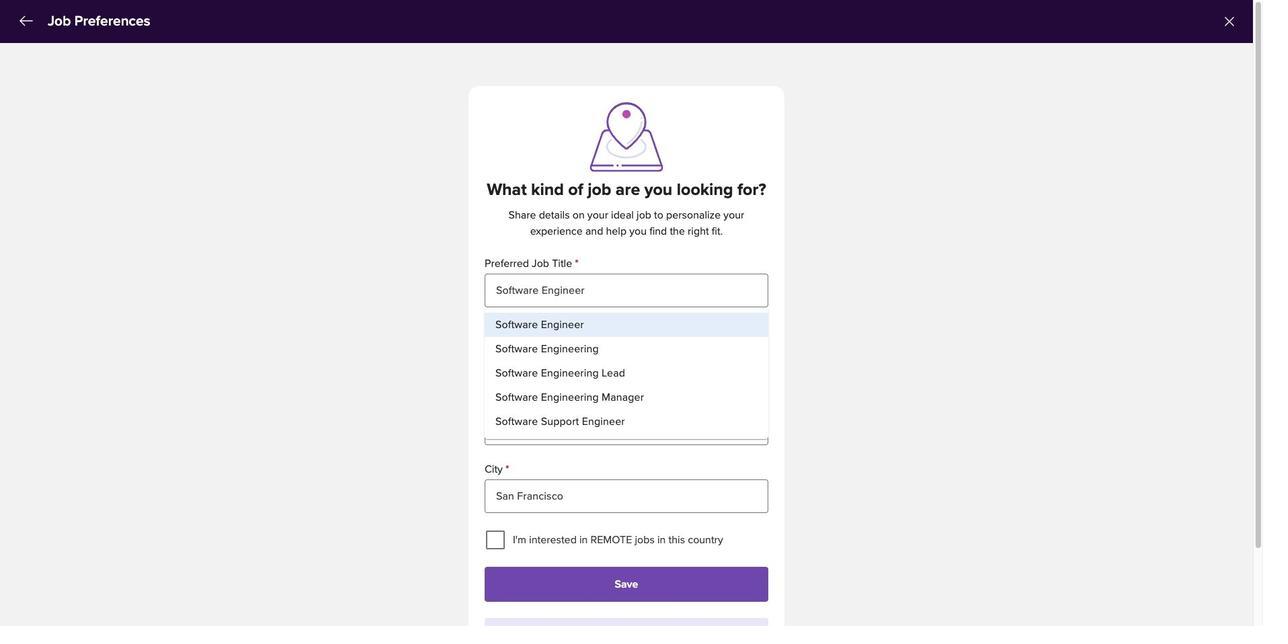 Task type: vqa. For each thing, say whether or not it's contained in the screenshot.
3rd option from the bottom
yes



Task type: locate. For each thing, give the bounding box(es) containing it.
None text field
[[485, 274, 769, 307], [485, 479, 769, 513], [485, 274, 769, 307], [485, 479, 769, 513]]

option
[[485, 313, 769, 337], [485, 337, 769, 361], [485, 361, 769, 385], [485, 385, 769, 409], [485, 409, 769, 434]]

list box
[[485, 307, 769, 439]]

step back image
[[18, 13, 34, 29]]

cancel image
[[1223, 15, 1237, 28]]



Task type: describe. For each thing, give the bounding box(es) containing it.
3 option from the top
[[485, 361, 769, 385]]

5 option from the top
[[485, 409, 769, 434]]

2 option from the top
[[485, 337, 769, 361]]

4 option from the top
[[485, 385, 769, 409]]

1 option from the top
[[485, 313, 769, 337]]



